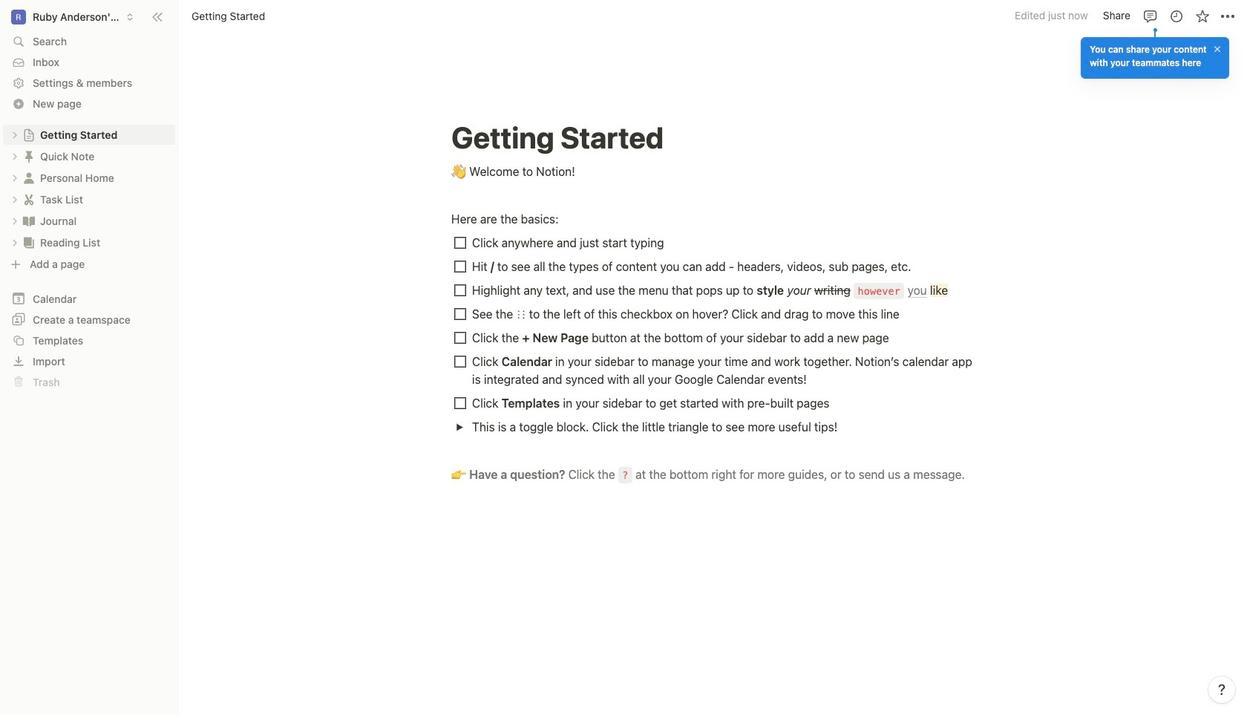 Task type: describe. For each thing, give the bounding box(es) containing it.
1 vertical spatial open image
[[10, 173, 19, 182]]

0 vertical spatial open image
[[10, 152, 19, 161]]

1 open image from the top
[[10, 130, 19, 139]]

comments image
[[1143, 9, 1158, 23]]

3 open image from the top
[[10, 216, 19, 225]]

favorite image
[[1195, 9, 1210, 23]]

👋 image
[[451, 161, 466, 180]]



Task type: locate. For each thing, give the bounding box(es) containing it.
4 open image from the top
[[10, 238, 19, 247]]

2 vertical spatial open image
[[456, 423, 464, 431]]

updates image
[[1169, 9, 1184, 23]]

close sidebar image
[[151, 11, 163, 23]]

open image
[[10, 152, 19, 161], [10, 173, 19, 182], [456, 423, 464, 431]]

2 open image from the top
[[10, 195, 19, 204]]

change page icon image
[[22, 128, 36, 141], [22, 149, 36, 164], [22, 170, 36, 185], [22, 192, 36, 207], [22, 213, 36, 228], [22, 235, 36, 250]]

👉 image
[[451, 464, 466, 483]]

open image
[[10, 130, 19, 139], [10, 195, 19, 204], [10, 216, 19, 225], [10, 238, 19, 247]]



Task type: vqa. For each thing, say whether or not it's contained in the screenshot.
🥑 image at the left top of the page
no



